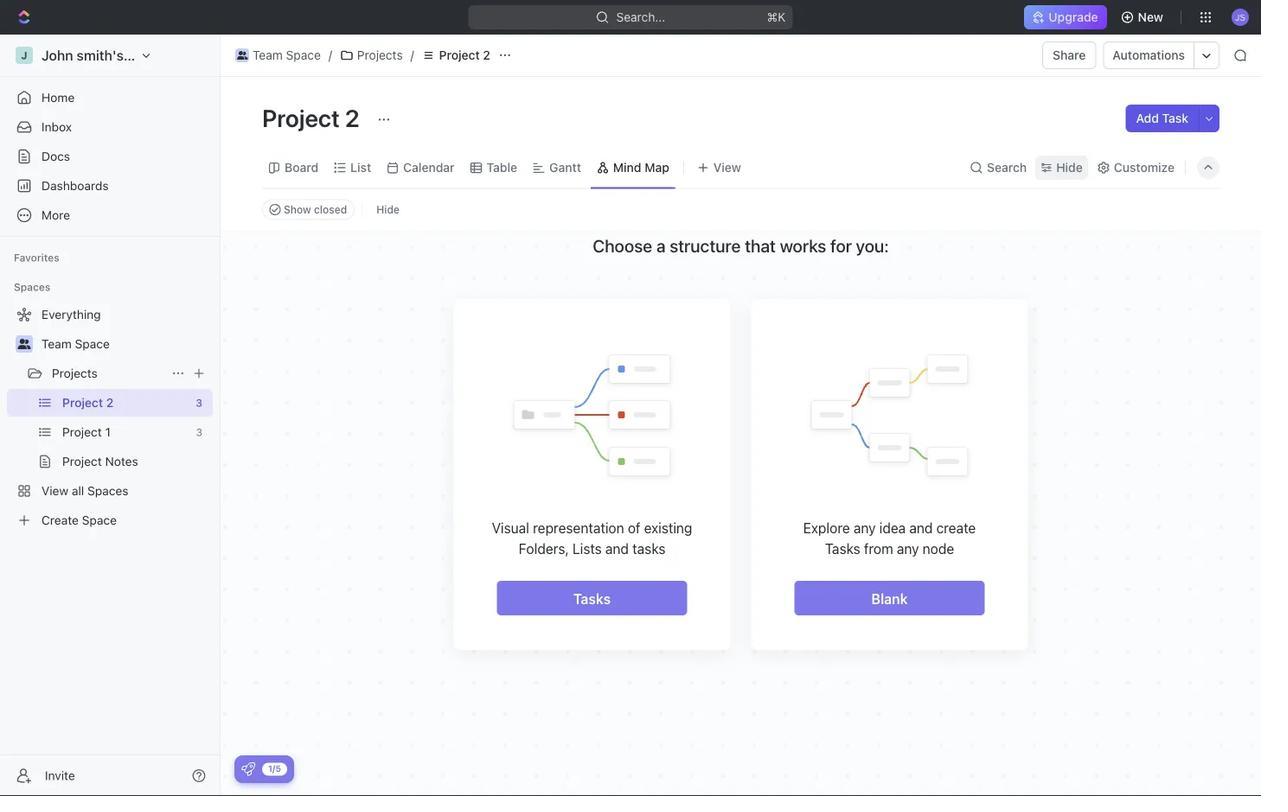 Task type: locate. For each thing, give the bounding box(es) containing it.
any up "from"
[[854, 520, 876, 537]]

hide right search on the right top
[[1056, 160, 1083, 175]]

inbox
[[42, 120, 72, 134]]

hide right closed
[[376, 204, 400, 216]]

project notes
[[62, 455, 138, 469]]

1 vertical spatial and
[[605, 541, 629, 557]]

1/5
[[268, 764, 281, 774]]

0 vertical spatial 3
[[196, 397, 202, 409]]

tasks inside "button"
[[573, 591, 611, 607]]

user group image inside sidebar navigation
[[18, 339, 31, 349]]

view for view
[[713, 160, 741, 175]]

0 horizontal spatial and
[[605, 541, 629, 557]]

1 vertical spatial 3
[[196, 426, 202, 439]]

0 horizontal spatial user group image
[[18, 339, 31, 349]]

0 horizontal spatial view
[[42, 484, 68, 498]]

representation
[[533, 520, 624, 537]]

calendar
[[403, 160, 455, 175]]

project 1 link
[[62, 419, 189, 446]]

show
[[284, 204, 311, 216]]

1 horizontal spatial team
[[253, 48, 283, 62]]

sidebar navigation
[[0, 35, 224, 797]]

2 3 from the top
[[196, 426, 202, 439]]

0 horizontal spatial spaces
[[14, 281, 50, 293]]

tasks inside explore any idea and create tasks from any node
[[825, 541, 860, 557]]

0 vertical spatial 2
[[483, 48, 490, 62]]

user group image
[[237, 51, 248, 60], [18, 339, 31, 349]]

0 vertical spatial and
[[909, 520, 933, 537]]

share
[[1053, 48, 1086, 62]]

0 horizontal spatial tasks
[[573, 591, 611, 607]]

any
[[854, 520, 876, 537], [897, 541, 919, 557]]

spaces
[[14, 281, 50, 293], [87, 484, 128, 498]]

dashboards link
[[7, 172, 213, 200]]

view inside "link"
[[42, 484, 68, 498]]

1 horizontal spatial /
[[411, 48, 414, 62]]

spaces down favorites button on the left
[[14, 281, 50, 293]]

board link
[[281, 156, 318, 180]]

1 vertical spatial team space link
[[42, 330, 209, 358]]

1 horizontal spatial 2
[[345, 103, 360, 132]]

j
[[21, 49, 27, 61]]

0 horizontal spatial hide
[[376, 204, 400, 216]]

1 vertical spatial project 2
[[262, 103, 365, 132]]

project for project 1 link at left
[[62, 425, 102, 439]]

1 vertical spatial projects link
[[52, 360, 164, 388]]

any down idea
[[897, 541, 919, 557]]

1 horizontal spatial project 2 link
[[417, 45, 495, 66]]

0 vertical spatial project 2 link
[[417, 45, 495, 66]]

2 vertical spatial 2
[[106, 396, 114, 410]]

2 horizontal spatial project 2
[[439, 48, 490, 62]]

1 horizontal spatial hide
[[1056, 160, 1083, 175]]

js button
[[1227, 3, 1254, 31]]

and
[[909, 520, 933, 537], [605, 541, 629, 557]]

view
[[713, 160, 741, 175], [42, 484, 68, 498]]

project
[[439, 48, 480, 62], [262, 103, 340, 132], [62, 396, 103, 410], [62, 425, 102, 439], [62, 455, 102, 469]]

1 vertical spatial project 2 link
[[62, 389, 189, 417]]

projects link
[[336, 45, 407, 66], [52, 360, 164, 388]]

1 horizontal spatial user group image
[[237, 51, 248, 60]]

create
[[936, 520, 976, 537]]

show closed
[[284, 204, 347, 216]]

1 vertical spatial 2
[[345, 103, 360, 132]]

project 2 link
[[417, 45, 495, 66], [62, 389, 189, 417]]

spaces up create space link
[[87, 484, 128, 498]]

1 horizontal spatial and
[[909, 520, 933, 537]]

0 horizontal spatial project 2
[[62, 396, 114, 410]]

1 vertical spatial user group image
[[18, 339, 31, 349]]

0 vertical spatial hide
[[1056, 160, 1083, 175]]

john smith's workspace
[[42, 47, 199, 64]]

team space
[[253, 48, 321, 62], [42, 337, 110, 351]]

task
[[1162, 111, 1189, 125]]

1 horizontal spatial project 2
[[262, 103, 365, 132]]

0 vertical spatial view
[[713, 160, 741, 175]]

view inside button
[[713, 160, 741, 175]]

favorites button
[[7, 247, 66, 268]]

project 1
[[62, 425, 111, 439]]

mind map
[[613, 160, 669, 175]]

invite
[[45, 769, 75, 783]]

view right map at the right top of the page
[[713, 160, 741, 175]]

everything
[[42, 308, 101, 322]]

0 vertical spatial projects
[[357, 48, 403, 62]]

for
[[830, 235, 852, 255]]

1
[[105, 425, 111, 439]]

1 vertical spatial team space
[[42, 337, 110, 351]]

view button
[[691, 156, 747, 180]]

2
[[483, 48, 490, 62], [345, 103, 360, 132], [106, 396, 114, 410]]

0 vertical spatial project 2
[[439, 48, 490, 62]]

1 vertical spatial tasks
[[573, 591, 611, 607]]

a
[[656, 235, 666, 255]]

show closed button
[[262, 199, 355, 220]]

0 horizontal spatial 2
[[106, 396, 114, 410]]

tasks down lists
[[573, 591, 611, 607]]

mind map link
[[610, 156, 669, 180]]

2 vertical spatial project 2
[[62, 396, 114, 410]]

and down of
[[605, 541, 629, 557]]

dashboards
[[42, 179, 109, 193]]

2 / from the left
[[411, 48, 414, 62]]

1 horizontal spatial team space
[[253, 48, 321, 62]]

hide
[[1056, 160, 1083, 175], [376, 204, 400, 216]]

0 horizontal spatial any
[[854, 520, 876, 537]]

and up node
[[909, 520, 933, 537]]

0 horizontal spatial team space
[[42, 337, 110, 351]]

tasks button
[[497, 581, 687, 616]]

0 horizontal spatial projects
[[52, 366, 98, 381]]

0 vertical spatial team
[[253, 48, 283, 62]]

inbox link
[[7, 113, 213, 141]]

list
[[350, 160, 371, 175]]

0 horizontal spatial team
[[42, 337, 72, 351]]

and inside explore any idea and create tasks from any node
[[909, 520, 933, 537]]

projects
[[357, 48, 403, 62], [52, 366, 98, 381]]

tree containing everything
[[7, 301, 213, 535]]

tree
[[7, 301, 213, 535]]

board
[[285, 160, 318, 175]]

tasks down 'explore'
[[825, 541, 860, 557]]

mind maps tasks image
[[508, 351, 676, 483]]

hide inside dropdown button
[[1056, 160, 1083, 175]]

1 vertical spatial team
[[42, 337, 72, 351]]

space
[[286, 48, 321, 62], [75, 337, 110, 351], [82, 513, 117, 528]]

tree inside sidebar navigation
[[7, 301, 213, 535]]

team inside sidebar navigation
[[42, 337, 72, 351]]

tasks
[[825, 541, 860, 557], [573, 591, 611, 607]]

table link
[[483, 156, 517, 180]]

john
[[42, 47, 73, 64]]

1 horizontal spatial projects link
[[336, 45, 407, 66]]

2 horizontal spatial 2
[[483, 48, 490, 62]]

blank button
[[794, 581, 985, 616]]

0 horizontal spatial /
[[329, 48, 332, 62]]

1 vertical spatial spaces
[[87, 484, 128, 498]]

1 horizontal spatial spaces
[[87, 484, 128, 498]]

1 vertical spatial hide
[[376, 204, 400, 216]]

/
[[329, 48, 332, 62], [411, 48, 414, 62]]

onboarding checklist button image
[[241, 763, 255, 777]]

0 vertical spatial tasks
[[825, 541, 860, 557]]

team space link
[[231, 45, 325, 66], [42, 330, 209, 358]]

0 vertical spatial user group image
[[237, 51, 248, 60]]

hide button
[[1036, 156, 1088, 180]]

1 3 from the top
[[196, 397, 202, 409]]

1 vertical spatial any
[[897, 541, 919, 557]]

3 for 1
[[196, 426, 202, 439]]

1 horizontal spatial view
[[713, 160, 741, 175]]

0 horizontal spatial project 2 link
[[62, 389, 189, 417]]

customize button
[[1091, 156, 1180, 180]]

0 vertical spatial team space link
[[231, 45, 325, 66]]

more button
[[7, 202, 213, 229]]

1 horizontal spatial tasks
[[825, 541, 860, 557]]

1 vertical spatial projects
[[52, 366, 98, 381]]

1 vertical spatial view
[[42, 484, 68, 498]]

you:
[[856, 235, 889, 255]]

from
[[864, 541, 893, 557]]

search
[[987, 160, 1027, 175]]

0 vertical spatial spaces
[[14, 281, 50, 293]]

choose a structure that works for you:
[[593, 235, 889, 255]]

0 horizontal spatial projects link
[[52, 360, 164, 388]]

view left the all
[[42, 484, 68, 498]]



Task type: vqa. For each thing, say whether or not it's contained in the screenshot.
leftmost Incoming
no



Task type: describe. For each thing, give the bounding box(es) containing it.
closed
[[314, 204, 347, 216]]

map
[[645, 160, 669, 175]]

create space
[[42, 513, 117, 528]]

everything link
[[7, 301, 209, 329]]

new button
[[1114, 3, 1174, 31]]

project for project notes link
[[62, 455, 102, 469]]

view all spaces link
[[7, 477, 209, 505]]

0 vertical spatial space
[[286, 48, 321, 62]]

of
[[628, 520, 640, 537]]

upgrade link
[[1024, 5, 1107, 29]]

tasks
[[632, 541, 666, 557]]

add task
[[1136, 111, 1189, 125]]

1 horizontal spatial any
[[897, 541, 919, 557]]

projects link inside sidebar navigation
[[52, 360, 164, 388]]

view button
[[691, 147, 747, 188]]

hide button
[[370, 199, 407, 220]]

folders,
[[519, 541, 569, 557]]

table
[[487, 160, 517, 175]]

all
[[72, 484, 84, 498]]

that
[[745, 235, 776, 255]]

visual
[[492, 520, 529, 537]]

2 vertical spatial space
[[82, 513, 117, 528]]

js
[[1235, 12, 1246, 22]]

user group image inside team space link
[[237, 51, 248, 60]]

team space inside tree
[[42, 337, 110, 351]]

view all spaces
[[42, 484, 128, 498]]

list link
[[347, 156, 371, 180]]

visual representation of existing folders, lists and tasks
[[492, 520, 692, 557]]

share button
[[1042, 42, 1096, 69]]

gantt
[[549, 160, 581, 175]]

docs
[[42, 149, 70, 163]]

search...
[[616, 10, 666, 24]]

create
[[42, 513, 79, 528]]

works
[[780, 235, 826, 255]]

search button
[[965, 156, 1032, 180]]

existing
[[644, 520, 692, 537]]

2 inside sidebar navigation
[[106, 396, 114, 410]]

mind
[[613, 160, 641, 175]]

home link
[[7, 84, 213, 112]]

home
[[42, 90, 75, 105]]

hide inside button
[[376, 204, 400, 216]]

upgrade
[[1049, 10, 1098, 24]]

project notes link
[[62, 448, 209, 476]]

gantt link
[[546, 156, 581, 180]]

0 horizontal spatial team space link
[[42, 330, 209, 358]]

3 for 2
[[196, 397, 202, 409]]

add
[[1136, 111, 1159, 125]]

blank
[[871, 591, 908, 607]]

onboarding checklist button element
[[241, 763, 255, 777]]

view for view all spaces
[[42, 484, 68, 498]]

idea
[[879, 520, 906, 537]]

favorites
[[14, 252, 59, 264]]

project for the left project 2 link
[[62, 396, 103, 410]]

notes
[[105, 455, 138, 469]]

workspace
[[127, 47, 199, 64]]

create space link
[[7, 507, 209, 535]]

⌘k
[[767, 10, 786, 24]]

lists
[[573, 541, 602, 557]]

calendar link
[[400, 156, 455, 180]]

choose
[[593, 235, 652, 255]]

automations
[[1113, 48, 1185, 62]]

projects inside sidebar navigation
[[52, 366, 98, 381]]

customize
[[1114, 160, 1175, 175]]

mind maps image
[[806, 351, 974, 483]]

1 vertical spatial space
[[75, 337, 110, 351]]

explore
[[803, 520, 850, 537]]

0 vertical spatial team space
[[253, 48, 321, 62]]

explore any idea and create tasks from any node
[[803, 520, 976, 557]]

more
[[42, 208, 70, 222]]

0 vertical spatial projects link
[[336, 45, 407, 66]]

node
[[923, 541, 954, 557]]

structure
[[670, 235, 741, 255]]

1 / from the left
[[329, 48, 332, 62]]

project 2 inside tree
[[62, 396, 114, 410]]

automations button
[[1104, 42, 1194, 68]]

1 horizontal spatial projects
[[357, 48, 403, 62]]

docs link
[[7, 143, 213, 170]]

0 vertical spatial any
[[854, 520, 876, 537]]

add task button
[[1126, 105, 1199, 132]]

1 horizontal spatial team space link
[[231, 45, 325, 66]]

john smith's workspace, , element
[[16, 47, 33, 64]]

new
[[1138, 10, 1163, 24]]

spaces inside "link"
[[87, 484, 128, 498]]

smith's
[[77, 47, 124, 64]]

and inside visual representation of existing folders, lists and tasks
[[605, 541, 629, 557]]



